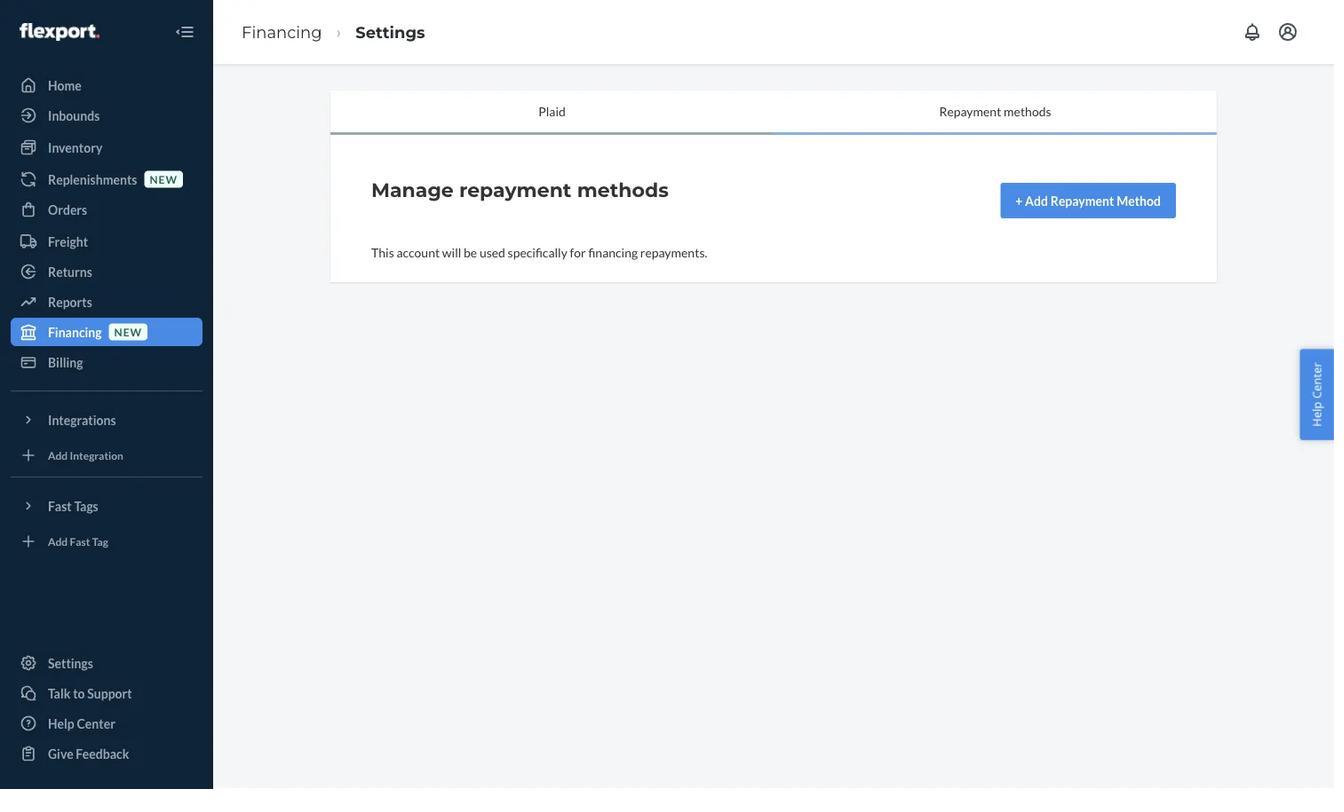 Task type: locate. For each thing, give the bounding box(es) containing it.
add for add integration
[[48, 449, 68, 462]]

0 vertical spatial new
[[150, 173, 178, 186]]

new for replenishments
[[150, 173, 178, 186]]

be
[[464, 245, 477, 260]]

inventory link
[[11, 133, 203, 162]]

reports link
[[11, 288, 203, 316]]

close navigation image
[[174, 21, 195, 43]]

1 vertical spatial financing
[[48, 325, 102, 340]]

0 horizontal spatial new
[[114, 325, 142, 338]]

1 horizontal spatial methods
[[1004, 104, 1051, 119]]

1 horizontal spatial help center
[[1309, 363, 1325, 427]]

financing inside breadcrumbs navigation
[[242, 22, 322, 42]]

add fast tag link
[[11, 528, 203, 556]]

integrations
[[48, 413, 116, 428]]

settings link
[[355, 22, 425, 42], [11, 649, 203, 678]]

help inside button
[[1309, 402, 1325, 427]]

financing link
[[242, 22, 322, 42]]

talk to support
[[48, 686, 132, 701]]

integration
[[70, 449, 123, 462]]

add integration link
[[11, 441, 203, 470]]

inventory
[[48, 140, 102, 155]]

repayment inside manage repayment methods + add repayment method
[[1051, 193, 1114, 208]]

manage
[[371, 178, 454, 202]]

0 vertical spatial add
[[1025, 193, 1048, 208]]

home
[[48, 78, 82, 93]]

manage repayment methods + add repayment method
[[371, 178, 1161, 208]]

home link
[[11, 71, 203, 99]]

0 vertical spatial fast
[[48, 499, 72, 514]]

tag
[[92, 535, 108, 548]]

0 vertical spatial financing
[[242, 22, 322, 42]]

add integration
[[48, 449, 123, 462]]

financing
[[242, 22, 322, 42], [48, 325, 102, 340]]

0 vertical spatial help center
[[1309, 363, 1325, 427]]

tags
[[74, 499, 98, 514]]

help center
[[1309, 363, 1325, 427], [48, 716, 115, 731]]

talk
[[48, 686, 71, 701]]

1 horizontal spatial new
[[150, 173, 178, 186]]

1 vertical spatial help center
[[48, 716, 115, 731]]

flexport logo image
[[20, 23, 99, 41]]

1 vertical spatial repayment
[[1051, 193, 1114, 208]]

fast left tags
[[48, 499, 72, 514]]

1 vertical spatial methods
[[577, 178, 669, 202]]

0 horizontal spatial center
[[77, 716, 115, 731]]

to
[[73, 686, 85, 701]]

help center button
[[1300, 349, 1334, 440]]

0 vertical spatial center
[[1309, 363, 1325, 399]]

support
[[87, 686, 132, 701]]

fast
[[48, 499, 72, 514], [70, 535, 90, 548]]

1 vertical spatial help
[[48, 716, 74, 731]]

add right +
[[1025, 193, 1048, 208]]

settings inside breadcrumbs navigation
[[355, 22, 425, 42]]

method
[[1117, 193, 1161, 208]]

settings
[[355, 22, 425, 42], [48, 656, 93, 671]]

add fast tag
[[48, 535, 108, 548]]

add inside manage repayment methods + add repayment method
[[1025, 193, 1048, 208]]

add
[[1025, 193, 1048, 208], [48, 449, 68, 462], [48, 535, 68, 548]]

1 vertical spatial fast
[[70, 535, 90, 548]]

financing
[[588, 245, 638, 260]]

orders
[[48, 202, 87, 217]]

0 vertical spatial help
[[1309, 402, 1325, 427]]

add down fast tags
[[48, 535, 68, 548]]

returns link
[[11, 258, 203, 286]]

1 vertical spatial settings
[[48, 656, 93, 671]]

0 horizontal spatial help center
[[48, 716, 115, 731]]

2 vertical spatial add
[[48, 535, 68, 548]]

fast inside dropdown button
[[48, 499, 72, 514]]

inbounds link
[[11, 101, 203, 130]]

fast left tag
[[70, 535, 90, 548]]

methods
[[1004, 104, 1051, 119], [577, 178, 669, 202]]

add left integration
[[48, 449, 68, 462]]

breadcrumbs navigation
[[227, 6, 439, 58]]

this
[[371, 245, 394, 260]]

0 horizontal spatial methods
[[577, 178, 669, 202]]

new
[[150, 173, 178, 186], [114, 325, 142, 338]]

+
[[1016, 193, 1023, 208]]

help center link
[[11, 710, 203, 738]]

open account menu image
[[1277, 21, 1299, 43]]

0 horizontal spatial help
[[48, 716, 74, 731]]

0 horizontal spatial settings
[[48, 656, 93, 671]]

0 vertical spatial settings
[[355, 22, 425, 42]]

1 horizontal spatial financing
[[242, 22, 322, 42]]

1 vertical spatial add
[[48, 449, 68, 462]]

account
[[397, 245, 440, 260]]

0 horizontal spatial settings link
[[11, 649, 203, 678]]

talk to support button
[[11, 679, 203, 708]]

new up orders 'link'
[[150, 173, 178, 186]]

1 vertical spatial new
[[114, 325, 142, 338]]

new down reports link
[[114, 325, 142, 338]]

1 horizontal spatial repayment
[[1051, 193, 1114, 208]]

1 horizontal spatial center
[[1309, 363, 1325, 399]]

for
[[570, 245, 586, 260]]

0 horizontal spatial repayment
[[939, 104, 1001, 119]]

add for add fast tag
[[48, 535, 68, 548]]

1 horizontal spatial settings link
[[355, 22, 425, 42]]

will
[[442, 245, 461, 260]]

1 horizontal spatial settings
[[355, 22, 425, 42]]

help
[[1309, 402, 1325, 427], [48, 716, 74, 731]]

give
[[48, 747, 73, 762]]

1 vertical spatial settings link
[[11, 649, 203, 678]]

open notifications image
[[1242, 21, 1263, 43]]

this account will be used specifically for financing repayments.
[[371, 245, 707, 260]]

1 horizontal spatial help
[[1309, 402, 1325, 427]]

repayment
[[939, 104, 1001, 119], [1051, 193, 1114, 208]]

center
[[1309, 363, 1325, 399], [77, 716, 115, 731]]



Task type: vqa. For each thing, say whether or not it's contained in the screenshot.
the products
no



Task type: describe. For each thing, give the bounding box(es) containing it.
specifically
[[508, 245, 567, 260]]

0 vertical spatial methods
[[1004, 104, 1051, 119]]

freight link
[[11, 227, 203, 256]]

1 vertical spatial center
[[77, 716, 115, 731]]

returns
[[48, 264, 92, 279]]

fast tags button
[[11, 492, 203, 521]]

replenishments
[[48, 172, 137, 187]]

used
[[480, 245, 505, 260]]

repayments.
[[640, 245, 707, 260]]

0 vertical spatial repayment
[[939, 104, 1001, 119]]

give feedback button
[[11, 740, 203, 768]]

0 horizontal spatial financing
[[48, 325, 102, 340]]

plaid
[[538, 104, 566, 119]]

center inside button
[[1309, 363, 1325, 399]]

methods inside manage repayment methods + add repayment method
[[577, 178, 669, 202]]

help center inside button
[[1309, 363, 1325, 427]]

orders link
[[11, 195, 203, 224]]

reports
[[48, 294, 92, 310]]

billing link
[[11, 348, 203, 377]]

inbounds
[[48, 108, 100, 123]]

0 vertical spatial settings link
[[355, 22, 425, 42]]

fast tags
[[48, 499, 98, 514]]

repayment methods
[[939, 104, 1051, 119]]

give feedback
[[48, 747, 129, 762]]

feedback
[[76, 747, 129, 762]]

billing
[[48, 355, 83, 370]]

repayment
[[459, 178, 572, 202]]

freight
[[48, 234, 88, 249]]

new for financing
[[114, 325, 142, 338]]

integrations button
[[11, 406, 203, 434]]

+ add repayment method button
[[1000, 183, 1176, 219]]



